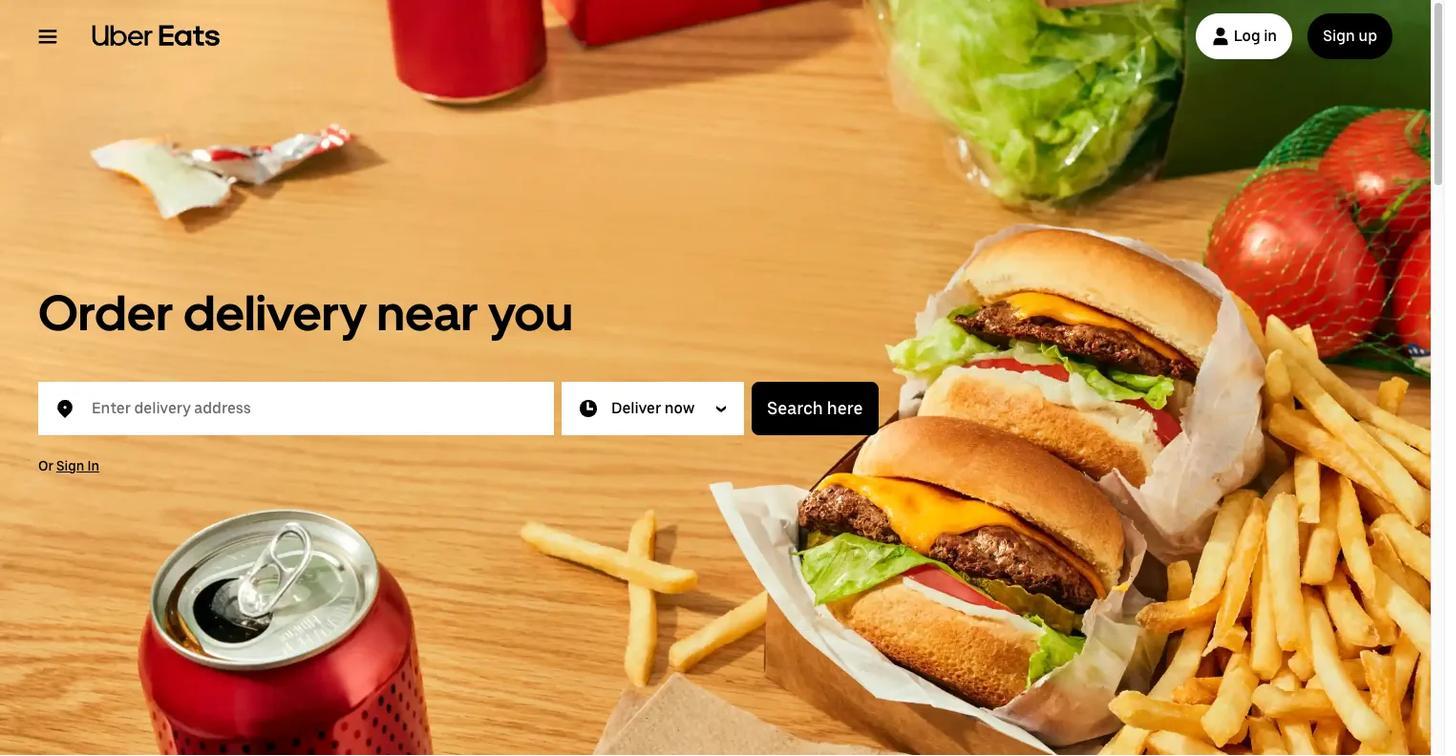 Task type: locate. For each thing, give the bounding box(es) containing it.
sign up link
[[1308, 13, 1393, 59]]

in
[[87, 458, 99, 473]]

log
[[1234, 27, 1261, 45]]

here
[[827, 398, 863, 418]]

deliver now
[[611, 399, 695, 417]]

sign left in
[[56, 458, 84, 473]]

1 vertical spatial sign
[[56, 458, 84, 473]]

search here
[[767, 398, 863, 418]]

now
[[665, 399, 695, 417]]

or sign in
[[38, 458, 99, 473]]

order
[[38, 282, 173, 342]]

sign in link
[[56, 458, 99, 473]]

sign
[[1323, 27, 1355, 45], [56, 458, 84, 473]]

search
[[767, 398, 823, 418]]

1 horizontal spatial sign
[[1323, 27, 1355, 45]]

sign left up
[[1323, 27, 1355, 45]]

log in
[[1234, 27, 1277, 45]]

uber eats home image
[[92, 25, 220, 48]]

near
[[377, 282, 478, 342]]

in
[[1264, 27, 1277, 45]]

main navigation menu image
[[38, 27, 57, 46]]



Task type: describe. For each thing, give the bounding box(es) containing it.
sign up
[[1323, 27, 1378, 45]]

log in link
[[1196, 13, 1293, 59]]

you
[[488, 282, 573, 342]]

0 horizontal spatial sign
[[56, 458, 84, 473]]

deliver
[[611, 399, 661, 417]]

Enter delivery address text field
[[92, 389, 531, 428]]

or
[[38, 458, 53, 473]]

up
[[1359, 27, 1378, 45]]

0 vertical spatial sign
[[1323, 27, 1355, 45]]

delivery
[[183, 282, 367, 342]]

when image
[[577, 397, 600, 420]]

search here button
[[752, 382, 878, 435]]

order delivery near you
[[38, 282, 573, 342]]

deliver now button
[[562, 382, 744, 435]]



Task type: vqa. For each thing, say whether or not it's contained in the screenshot.
Order delivery near you
yes



